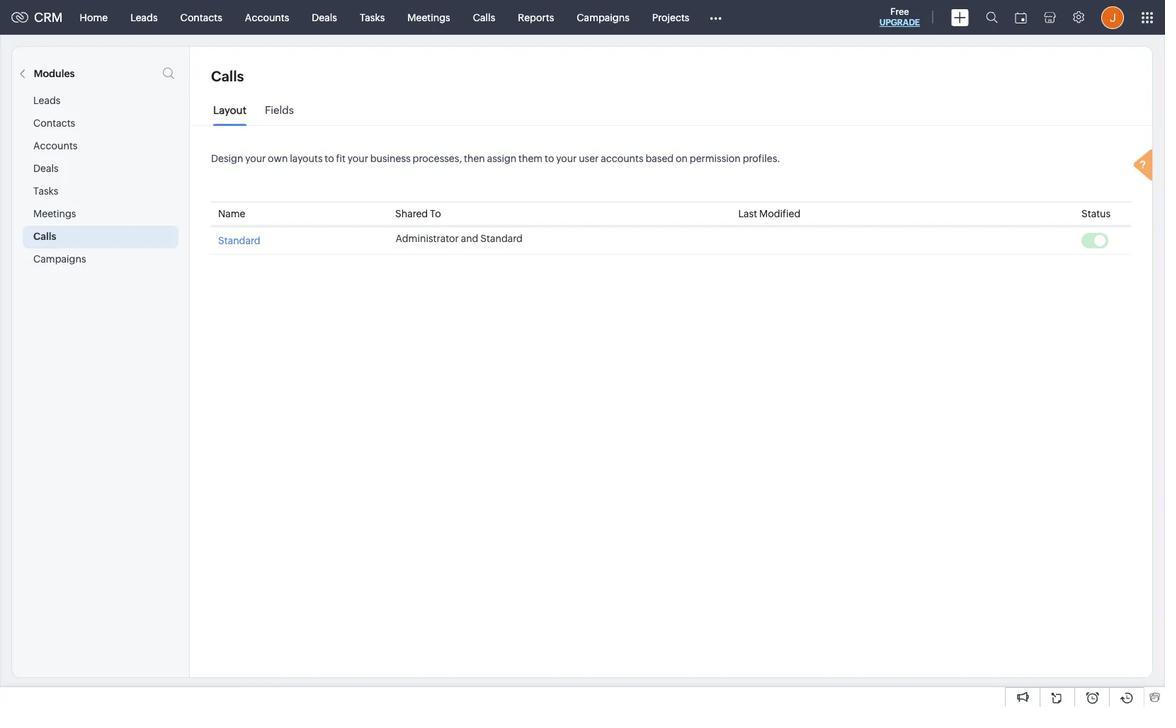 Task type: describe. For each thing, give the bounding box(es) containing it.
standard link
[[218, 233, 260, 247]]

business
[[370, 153, 411, 164]]

1 vertical spatial accounts
[[33, 140, 78, 152]]

then
[[464, 153, 485, 164]]

1 horizontal spatial contacts
[[180, 12, 222, 23]]

layout
[[213, 104, 246, 116]]

processes,
[[413, 153, 462, 164]]

accounts link
[[234, 0, 301, 34]]

0 horizontal spatial tasks
[[33, 186, 58, 197]]

free
[[891, 6, 909, 17]]

administrator
[[396, 233, 459, 244]]

meetings link
[[396, 0, 462, 34]]

1 vertical spatial calls
[[211, 68, 244, 84]]

profile image
[[1102, 6, 1124, 29]]

on
[[676, 153, 688, 164]]

1 to from the left
[[325, 153, 334, 164]]

0 vertical spatial tasks
[[360, 12, 385, 23]]

profiles.
[[743, 153, 781, 164]]

upgrade
[[880, 18, 920, 28]]

layouts
[[290, 153, 323, 164]]

home link
[[68, 0, 119, 34]]

permission
[[690, 153, 741, 164]]

last
[[739, 208, 758, 220]]

last modified
[[739, 208, 801, 220]]

calendar image
[[1015, 12, 1027, 23]]

2 your from the left
[[348, 153, 368, 164]]

0 vertical spatial meetings
[[408, 12, 450, 23]]

design
[[211, 153, 243, 164]]

modified
[[760, 208, 801, 220]]

and
[[461, 233, 479, 244]]

own
[[268, 153, 288, 164]]

administrator and standard
[[396, 233, 523, 244]]

create menu image
[[952, 9, 969, 26]]

modules
[[34, 68, 75, 79]]

0 vertical spatial leads
[[130, 12, 158, 23]]

tasks link
[[349, 0, 396, 34]]

search element
[[978, 0, 1007, 35]]

to
[[430, 208, 441, 220]]

1 your from the left
[[245, 153, 266, 164]]

profile element
[[1093, 0, 1133, 34]]

1 horizontal spatial standard
[[481, 233, 523, 244]]

1 vertical spatial deals
[[33, 163, 59, 174]]

home
[[80, 12, 108, 23]]

create menu element
[[943, 0, 978, 34]]

crm
[[34, 10, 63, 25]]

fields link
[[265, 104, 294, 127]]



Task type: vqa. For each thing, say whether or not it's contained in the screenshot.
"Administrator and Standard"
yes



Task type: locate. For each thing, give the bounding box(es) containing it.
tasks
[[360, 12, 385, 23], [33, 186, 58, 197]]

0 horizontal spatial standard
[[218, 235, 260, 247]]

contacts
[[180, 12, 222, 23], [33, 118, 75, 129]]

0 horizontal spatial contacts
[[33, 118, 75, 129]]

assign
[[487, 153, 517, 164]]

0 horizontal spatial calls
[[33, 231, 56, 242]]

1 vertical spatial contacts
[[33, 118, 75, 129]]

2 to from the left
[[545, 153, 554, 164]]

fields
[[265, 104, 294, 116]]

to right them at the top left
[[545, 153, 554, 164]]

0 horizontal spatial campaigns
[[33, 254, 86, 265]]

accounts
[[245, 12, 289, 23], [33, 140, 78, 152]]

contacts right leads link
[[180, 12, 222, 23]]

standard right and
[[481, 233, 523, 244]]

deals link
[[301, 0, 349, 34]]

0 vertical spatial calls
[[473, 12, 495, 23]]

1 vertical spatial tasks
[[33, 186, 58, 197]]

1 horizontal spatial deals
[[312, 12, 337, 23]]

0 horizontal spatial deals
[[33, 163, 59, 174]]

user
[[579, 153, 599, 164]]

name
[[218, 208, 245, 220]]

3 your from the left
[[556, 153, 577, 164]]

your right fit
[[348, 153, 368, 164]]

1 horizontal spatial accounts
[[245, 12, 289, 23]]

0 vertical spatial campaigns
[[577, 12, 630, 23]]

0 vertical spatial deals
[[312, 12, 337, 23]]

search image
[[986, 11, 998, 23]]

0 vertical spatial contacts
[[180, 12, 222, 23]]

calls link
[[462, 0, 507, 34]]

0 horizontal spatial your
[[245, 153, 266, 164]]

accounts
[[601, 153, 644, 164]]

crm link
[[11, 10, 63, 25]]

2 vertical spatial calls
[[33, 231, 56, 242]]

to left fit
[[325, 153, 334, 164]]

reports link
[[507, 0, 566, 34]]

1 horizontal spatial calls
[[211, 68, 244, 84]]

them
[[519, 153, 543, 164]]

1 horizontal spatial tasks
[[360, 12, 385, 23]]

1 horizontal spatial to
[[545, 153, 554, 164]]

design your own layouts to fit your business processes, then assign them to your user accounts based on permission profiles.
[[211, 153, 781, 164]]

contacts down modules
[[33, 118, 75, 129]]

projects
[[652, 12, 690, 23]]

contacts link
[[169, 0, 234, 34]]

your
[[245, 153, 266, 164], [348, 153, 368, 164], [556, 153, 577, 164]]

shared to
[[395, 208, 441, 220]]

meetings
[[408, 12, 450, 23], [33, 208, 76, 220]]

status
[[1082, 208, 1111, 220]]

2 horizontal spatial your
[[556, 153, 577, 164]]

1 vertical spatial leads
[[33, 95, 61, 106]]

reports
[[518, 12, 554, 23]]

your left own
[[245, 153, 266, 164]]

fit
[[336, 153, 346, 164]]

0 horizontal spatial accounts
[[33, 140, 78, 152]]

1 horizontal spatial meetings
[[408, 12, 450, 23]]

campaigns link
[[566, 0, 641, 34]]

layout link
[[213, 104, 246, 127]]

1 vertical spatial campaigns
[[33, 254, 86, 265]]

2 horizontal spatial calls
[[473, 12, 495, 23]]

1 vertical spatial meetings
[[33, 208, 76, 220]]

deals
[[312, 12, 337, 23], [33, 163, 59, 174]]

shared
[[395, 208, 428, 220]]

leads right home link
[[130, 12, 158, 23]]

0 vertical spatial accounts
[[245, 12, 289, 23]]

leads down modules
[[33, 95, 61, 106]]

campaigns inside campaigns link
[[577, 12, 630, 23]]

Other Modules field
[[701, 6, 731, 29]]

1 horizontal spatial campaigns
[[577, 12, 630, 23]]

standard
[[481, 233, 523, 244], [218, 235, 260, 247]]

your left user
[[556, 153, 577, 164]]

0 horizontal spatial meetings
[[33, 208, 76, 220]]

free upgrade
[[880, 6, 920, 28]]

to
[[325, 153, 334, 164], [545, 153, 554, 164]]

1 horizontal spatial leads
[[130, 12, 158, 23]]

leads
[[130, 12, 158, 23], [33, 95, 61, 106]]

calls
[[473, 12, 495, 23], [211, 68, 244, 84], [33, 231, 56, 242]]

1 horizontal spatial your
[[348, 153, 368, 164]]

campaigns
[[577, 12, 630, 23], [33, 254, 86, 265]]

projects link
[[641, 0, 701, 34]]

0 horizontal spatial leads
[[33, 95, 61, 106]]

based
[[646, 153, 674, 164]]

leads link
[[119, 0, 169, 34]]

standard down name
[[218, 235, 260, 247]]

0 horizontal spatial to
[[325, 153, 334, 164]]



